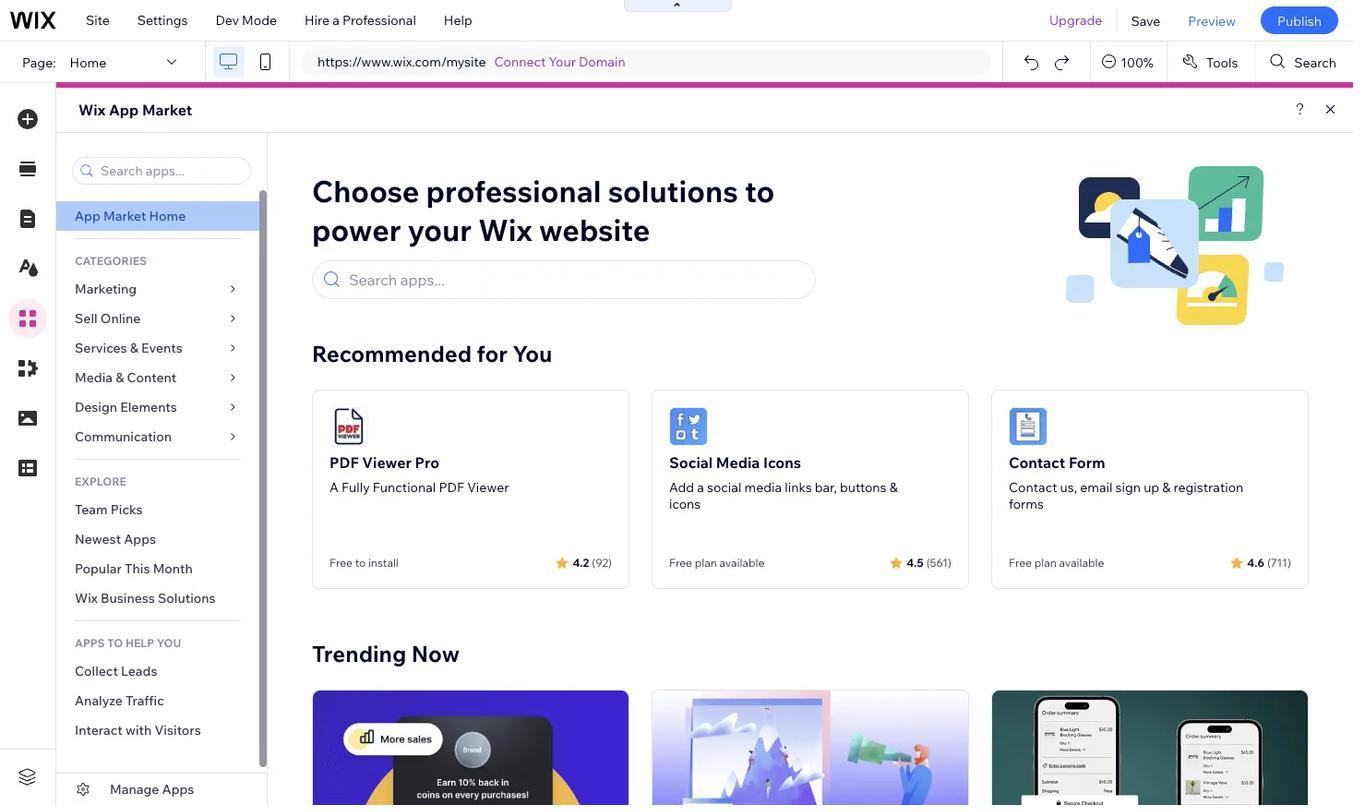 Task type: vqa. For each thing, say whether or not it's contained in the screenshot.


Task type: describe. For each thing, give the bounding box(es) containing it.
wix for wix business solutions
[[75, 590, 98, 606]]

email
[[1081, 479, 1113, 495]]

sign
[[1116, 479, 1141, 495]]

mode
[[242, 12, 277, 28]]

interact with visitors
[[75, 722, 201, 738]]

app market home
[[75, 208, 186, 224]]

interact with visitors link
[[56, 716, 259, 745]]

design
[[75, 399, 117, 415]]

fully
[[342, 479, 370, 495]]

marketing link
[[56, 274, 259, 304]]

4.5
[[907, 555, 924, 569]]

4.2 (92)
[[573, 555, 612, 569]]

analyze traffic link
[[56, 686, 259, 716]]

available for contact
[[1059, 556, 1105, 570]]

1 vertical spatial to
[[355, 556, 366, 570]]

marketing
[[75, 281, 137, 297]]

manage
[[110, 781, 159, 797]]

you
[[157, 636, 181, 650]]

apps for manage apps
[[162, 781, 194, 797]]

choose professional solutions to power your wix website
[[312, 172, 775, 248]]

team picks
[[75, 501, 143, 518]]

to inside 'choose professional solutions to power your wix website'
[[745, 172, 775, 210]]

connect
[[494, 54, 546, 70]]

help
[[444, 12, 472, 28]]

0 horizontal spatial home
[[70, 54, 106, 70]]

professional
[[343, 12, 416, 28]]

trending now
[[312, 640, 460, 668]]

traffic
[[126, 692, 164, 709]]

1 horizontal spatial search apps... field
[[343, 261, 807, 298]]

pdf viewer pro logo image
[[330, 407, 368, 446]]

& left events
[[130, 340, 138, 356]]

1 horizontal spatial pdf
[[439, 479, 464, 495]]

power
[[312, 211, 401, 248]]

publish button
[[1261, 6, 1339, 34]]

your
[[408, 211, 472, 248]]

& inside social media icons add a social media links bar, buttons & icons
[[890, 479, 898, 495]]

media
[[745, 479, 782, 495]]

https://www.wix.com/mysite connect your domain
[[318, 54, 626, 70]]

newest apps
[[75, 531, 156, 547]]

apps to help you
[[75, 636, 181, 650]]

wix for wix app market
[[78, 101, 106, 119]]

month
[[153, 560, 193, 577]]

explore
[[75, 474, 126, 488]]

sell online link
[[56, 304, 259, 333]]

professional
[[426, 172, 602, 210]]

contact form logo image
[[1009, 407, 1048, 446]]

(92)
[[592, 555, 612, 569]]

preview
[[1189, 12, 1236, 28]]

wix app market
[[78, 101, 192, 119]]

design elements link
[[56, 392, 259, 422]]

0 horizontal spatial search apps... field
[[95, 158, 245, 184]]

hire a professional
[[305, 12, 416, 28]]

4.6 (711)
[[1248, 555, 1292, 569]]

dev mode
[[216, 12, 277, 28]]

1 vertical spatial market
[[103, 208, 146, 224]]

pro
[[415, 453, 440, 472]]

search
[[1295, 54, 1337, 70]]

online
[[100, 310, 141, 326]]

publish
[[1278, 12, 1322, 28]]

recommended
[[312, 340, 472, 367]]

upgrade
[[1050, 12, 1103, 28]]

forms
[[1009, 496, 1044, 512]]

reconvert upsell & cross sell poster image
[[993, 691, 1308, 805]]

solutions
[[158, 590, 216, 606]]

collect
[[75, 663, 118, 679]]

bar,
[[815, 479, 837, 495]]

social media icons logo image
[[669, 407, 708, 446]]

100% button
[[1092, 42, 1167, 82]]

plan for contact
[[1035, 556, 1057, 570]]

free plan available for icons
[[669, 556, 765, 570]]

collect leads link
[[56, 656, 259, 686]]

services
[[75, 340, 127, 356]]

sell online
[[75, 310, 141, 326]]

manage apps
[[110, 781, 194, 797]]

free for social media icons
[[669, 556, 692, 570]]

icons
[[669, 496, 701, 512]]

content
[[127, 369, 177, 385]]

social media icons add a social media links bar, buttons & icons
[[669, 453, 898, 512]]

trending
[[312, 640, 407, 668]]

up
[[1144, 479, 1160, 495]]

apps
[[75, 636, 105, 650]]

4.2
[[573, 555, 589, 569]]

(711)
[[1268, 555, 1292, 569]]

media & content
[[75, 369, 177, 385]]

hire
[[305, 12, 330, 28]]

services & events link
[[56, 333, 259, 363]]

app market home link
[[56, 201, 259, 231]]

to
[[107, 636, 123, 650]]

4.5 (561)
[[907, 555, 952, 569]]

1 vertical spatial home
[[149, 208, 186, 224]]

save button
[[1118, 0, 1175, 41]]

0 vertical spatial market
[[142, 101, 192, 119]]



Task type: locate. For each thing, give the bounding box(es) containing it.
& right up
[[1163, 479, 1171, 495]]

market
[[142, 101, 192, 119], [103, 208, 146, 224]]

0 vertical spatial wix
[[78, 101, 106, 119]]

search apps... field up "app market home" link
[[95, 158, 245, 184]]

free for pdf viewer pro
[[330, 556, 353, 570]]

0 vertical spatial a
[[333, 12, 340, 28]]

wix
[[78, 101, 106, 119], [478, 211, 533, 248], [75, 590, 98, 606]]

to
[[745, 172, 775, 210], [355, 556, 366, 570]]

& inside "link"
[[116, 369, 124, 385]]

0 vertical spatial pdf
[[330, 453, 359, 472]]

communication
[[75, 428, 175, 445]]

0 vertical spatial app
[[109, 101, 139, 119]]

wix down professional
[[478, 211, 533, 248]]

us,
[[1061, 479, 1078, 495]]

install
[[368, 556, 399, 570]]

2 contact from the top
[[1009, 479, 1058, 495]]

search apps... field down website
[[343, 261, 807, 298]]

tools button
[[1168, 42, 1255, 82]]

pdf down pro
[[439, 479, 464, 495]]

0 horizontal spatial free
[[330, 556, 353, 570]]

free for contact form
[[1009, 556, 1032, 570]]

0 horizontal spatial pdf
[[330, 453, 359, 472]]

form
[[1069, 453, 1106, 472]]

1 vertical spatial app
[[75, 208, 100, 224]]

plan for icons
[[695, 556, 717, 570]]

site
[[86, 12, 110, 28]]

0 horizontal spatial free plan available
[[669, 556, 765, 570]]

viewer
[[362, 453, 412, 472], [467, 479, 509, 495]]

0 vertical spatial media
[[75, 369, 113, 385]]

0 vertical spatial home
[[70, 54, 106, 70]]

1 horizontal spatial viewer
[[467, 479, 509, 495]]

contact down "contact form logo"
[[1009, 453, 1066, 472]]

leads
[[121, 663, 157, 679]]

visitors
[[155, 722, 201, 738]]

0 horizontal spatial apps
[[124, 531, 156, 547]]

available down us,
[[1059, 556, 1105, 570]]

newest apps link
[[56, 524, 259, 554]]

wix business solutions link
[[56, 584, 259, 613]]

preview button
[[1175, 0, 1250, 41]]

collect leads
[[75, 663, 157, 679]]

team picks link
[[56, 495, 259, 524]]

free
[[330, 556, 353, 570], [669, 556, 692, 570], [1009, 556, 1032, 570]]

you
[[513, 340, 553, 367]]

1 horizontal spatial media
[[716, 453, 760, 472]]

1 vertical spatial contact
[[1009, 479, 1058, 495]]

0 horizontal spatial available
[[720, 556, 765, 570]]

apps for newest apps
[[124, 531, 156, 547]]

Search apps... field
[[95, 158, 245, 184], [343, 261, 807, 298]]

0 vertical spatial viewer
[[362, 453, 412, 472]]

events
[[141, 340, 183, 356]]

a
[[330, 479, 339, 495]]

2 plan from the left
[[1035, 556, 1057, 570]]

wix inside 'choose professional solutions to power your wix website'
[[478, 211, 533, 248]]

4.6
[[1248, 555, 1265, 569]]

home up "marketing" link at the left of the page
[[149, 208, 186, 224]]

free down forms
[[1009, 556, 1032, 570]]

twism: your own coin & rewards poster image
[[313, 691, 629, 805]]

1 vertical spatial a
[[697, 479, 704, 495]]

1 horizontal spatial a
[[697, 479, 704, 495]]

1 free plan available from the left
[[669, 556, 765, 570]]

apps right "manage"
[[162, 781, 194, 797]]

popular this month link
[[56, 554, 259, 584]]

solutions
[[608, 172, 738, 210]]

interact
[[75, 722, 123, 738]]

&
[[130, 340, 138, 356], [116, 369, 124, 385], [890, 479, 898, 495], [1163, 479, 1171, 495]]

save
[[1131, 12, 1161, 28]]

0 horizontal spatial to
[[355, 556, 366, 570]]

1 horizontal spatial free plan available
[[1009, 556, 1105, 570]]

wix down popular
[[75, 590, 98, 606]]

dev
[[216, 12, 239, 28]]

available for icons
[[720, 556, 765, 570]]

https://www.wix.com/mysite
[[318, 54, 486, 70]]

1 vertical spatial pdf
[[439, 479, 464, 495]]

1 horizontal spatial to
[[745, 172, 775, 210]]

settings
[[137, 12, 188, 28]]

0 vertical spatial contact
[[1009, 453, 1066, 472]]

free plan available down the icons
[[669, 556, 765, 570]]

1 vertical spatial apps
[[162, 781, 194, 797]]

market up categories
[[103, 208, 146, 224]]

0 horizontal spatial viewer
[[362, 453, 412, 472]]

media
[[75, 369, 113, 385], [716, 453, 760, 472]]

0 vertical spatial to
[[745, 172, 775, 210]]

1 vertical spatial media
[[716, 453, 760, 472]]

home down site
[[70, 54, 106, 70]]

a inside social media icons add a social media links bar, buttons & icons
[[697, 479, 704, 495]]

home
[[70, 54, 106, 70], [149, 208, 186, 224]]

available down social
[[720, 556, 765, 570]]

0 horizontal spatial a
[[333, 12, 340, 28]]

add
[[669, 479, 694, 495]]

1 vertical spatial search apps... field
[[343, 261, 807, 298]]

se ranking poster image
[[653, 691, 969, 805]]

popular this month
[[75, 560, 193, 577]]

pdf viewer pro a fully functional pdf viewer
[[330, 453, 509, 495]]

tools
[[1207, 54, 1238, 70]]

media & content link
[[56, 363, 259, 392]]

1 horizontal spatial plan
[[1035, 556, 1057, 570]]

3 free from the left
[[1009, 556, 1032, 570]]

1 horizontal spatial home
[[149, 208, 186, 224]]

a right the hire on the top of page
[[333, 12, 340, 28]]

1 horizontal spatial apps
[[162, 781, 194, 797]]

for
[[477, 340, 508, 367]]

0 horizontal spatial plan
[[695, 556, 717, 570]]

domain
[[579, 54, 626, 70]]

1 vertical spatial wix
[[478, 211, 533, 248]]

social
[[707, 479, 742, 495]]

with
[[126, 722, 152, 738]]

1 available from the left
[[720, 556, 765, 570]]

1 plan from the left
[[695, 556, 717, 570]]

free plan available down forms
[[1009, 556, 1105, 570]]

media up social
[[716, 453, 760, 472]]

viewer up functional
[[362, 453, 412, 472]]

1 horizontal spatial app
[[109, 101, 139, 119]]

apps up this
[[124, 531, 156, 547]]

1 horizontal spatial free
[[669, 556, 692, 570]]

a
[[333, 12, 340, 28], [697, 479, 704, 495]]

0 horizontal spatial app
[[75, 208, 100, 224]]

a right add
[[697, 479, 704, 495]]

analyze
[[75, 692, 123, 709]]

manage apps button
[[56, 774, 267, 805]]

app
[[109, 101, 139, 119], [75, 208, 100, 224]]

plan
[[695, 556, 717, 570], [1035, 556, 1057, 570]]

plan down the icons
[[695, 556, 717, 570]]

communication link
[[56, 422, 259, 452]]

free down the icons
[[669, 556, 692, 570]]

business
[[101, 590, 155, 606]]

available
[[720, 556, 765, 570], [1059, 556, 1105, 570]]

buttons
[[840, 479, 887, 495]]

2 vertical spatial wix
[[75, 590, 98, 606]]

free left install
[[330, 556, 353, 570]]

2 free plan available from the left
[[1009, 556, 1105, 570]]

2 free from the left
[[669, 556, 692, 570]]

links
[[785, 479, 812, 495]]

market down the settings
[[142, 101, 192, 119]]

registration
[[1174, 479, 1244, 495]]

social
[[669, 453, 713, 472]]

0 vertical spatial search apps... field
[[95, 158, 245, 184]]

design elements
[[75, 399, 177, 415]]

to left install
[[355, 556, 366, 570]]

viewer right functional
[[467, 479, 509, 495]]

1 free from the left
[[330, 556, 353, 570]]

categories
[[75, 253, 147, 267]]

plan down forms
[[1035, 556, 1057, 570]]

popular
[[75, 560, 122, 577]]

0 vertical spatial apps
[[124, 531, 156, 547]]

analyze traffic
[[75, 692, 164, 709]]

& right buttons
[[890, 479, 898, 495]]

2 available from the left
[[1059, 556, 1105, 570]]

apps inside button
[[162, 781, 194, 797]]

1 contact from the top
[[1009, 453, 1066, 472]]

media up design
[[75, 369, 113, 385]]

100%
[[1121, 54, 1154, 70]]

media inside "link"
[[75, 369, 113, 385]]

functional
[[373, 479, 436, 495]]

(561)
[[927, 555, 952, 569]]

to right solutions
[[745, 172, 775, 210]]

2 horizontal spatial free
[[1009, 556, 1032, 570]]

1 horizontal spatial available
[[1059, 556, 1105, 570]]

contact form contact us, email sign up & registration forms
[[1009, 453, 1244, 512]]

pdf up a
[[330, 453, 359, 472]]

media inside social media icons add a social media links bar, buttons & icons
[[716, 453, 760, 472]]

free plan available for contact
[[1009, 556, 1105, 570]]

recommended for you
[[312, 340, 553, 367]]

contact up forms
[[1009, 479, 1058, 495]]

1 vertical spatial viewer
[[467, 479, 509, 495]]

& up design elements
[[116, 369, 124, 385]]

sell
[[75, 310, 98, 326]]

& inside contact form contact us, email sign up & registration forms
[[1163, 479, 1171, 495]]

wix down site
[[78, 101, 106, 119]]

0 horizontal spatial media
[[75, 369, 113, 385]]



